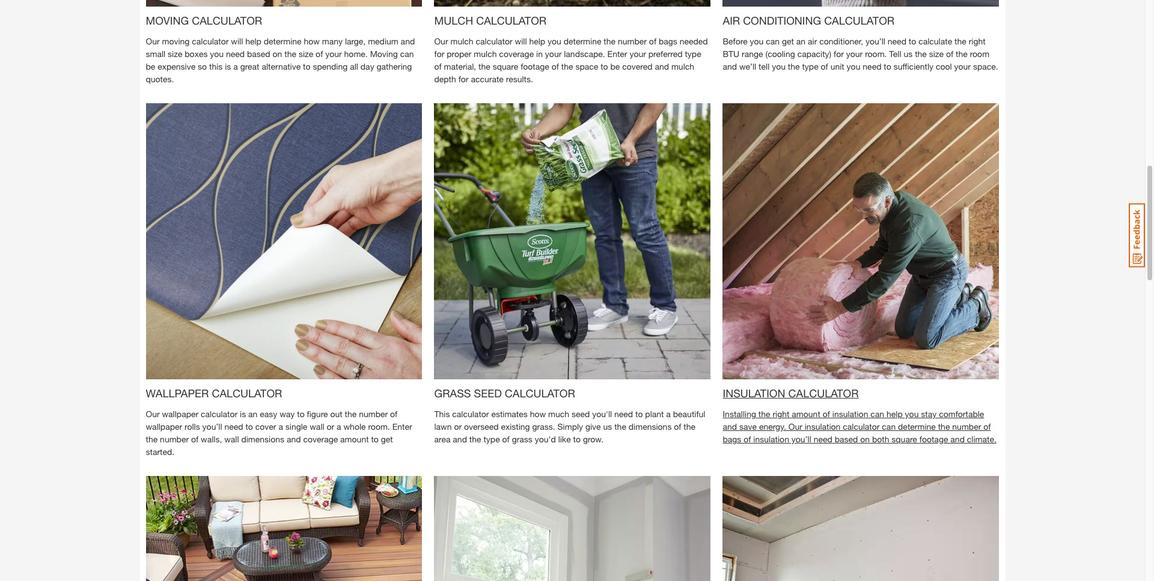 Task type: locate. For each thing, give the bounding box(es) containing it.
calculator up in
[[476, 14, 547, 27]]

bags up the "preferred"
[[659, 36, 677, 46]]

dimensions inside "this calculator estimates how much seed you'll need to plant a beautiful lawn or overseed existing grass. simply give us the dimensions of the area and the type of grass you'd like to grow."
[[629, 422, 672, 432]]

help inside installing the right amount of insulation can help you stay comfortable and save energy. our insulation calculator can determine the number of bags of insulation you'll need based on both square footage and climate.
[[887, 409, 903, 420]]

1 or from the left
[[327, 422, 334, 432]]

1 horizontal spatial type
[[685, 49, 701, 59]]

1 vertical spatial get
[[381, 435, 393, 445]]

size inside before you can get an air conditioner, you'll need to calculate the right btu range (cooling capacity) for your room. tell us the size of the room and we'll tell you the type of unit you need to sufficiently cool your space.
[[929, 49, 944, 59]]

you'll
[[866, 36, 885, 46], [202, 422, 222, 432], [792, 435, 811, 445]]

amount down insulation calculator
[[792, 409, 820, 420]]

mulch
[[451, 36, 473, 46], [474, 49, 497, 59], [671, 61, 694, 72]]

1 vertical spatial type
[[802, 61, 819, 72]]

of down rolls
[[191, 435, 198, 445]]

1 horizontal spatial will
[[515, 36, 527, 46]]

determine down stay
[[898, 422, 936, 432]]

0 horizontal spatial amount
[[340, 435, 369, 445]]

0 vertical spatial based
[[247, 49, 270, 59]]

0 vertical spatial room.
[[865, 49, 887, 59]]

bags down the save
[[723, 435, 741, 445]]

our up the small
[[146, 36, 160, 46]]

calculator
[[192, 36, 229, 46], [476, 36, 513, 46], [201, 409, 238, 420], [452, 409, 489, 420], [843, 422, 880, 432]]

of up depth in the top left of the page
[[434, 61, 442, 72]]

landscape.
[[564, 49, 605, 59]]

0 vertical spatial square
[[493, 61, 518, 72]]

or
[[327, 422, 334, 432], [454, 422, 462, 432]]

number inside our mulch calculator will help you determine the number of bags needed for proper mulch coverage in your landscape. enter your preferred type of material, the square footage of the space to be covered and mulch depth for accurate results.
[[618, 36, 647, 46]]

our wallpaper calculator is an easy way to figure out the number of wallpaper rolls you'll need to cover a single wall or a whole room. enter the number of walls, wall dimensions and coverage amount to get started.
[[146, 409, 412, 457]]

give
[[585, 422, 601, 432]]

medium
[[368, 36, 398, 46]]

us down you'll
[[603, 422, 612, 432]]

insulation
[[723, 387, 785, 400]]

2 horizontal spatial size
[[929, 49, 944, 59]]

installing
[[723, 409, 756, 420]]

our for moving calculator
[[146, 36, 160, 46]]

dimensions
[[629, 422, 672, 432], [241, 435, 284, 445]]

1 horizontal spatial wall
[[310, 422, 324, 432]]

0 horizontal spatial determine
[[264, 36, 301, 46]]

how inside "this calculator estimates how much seed you'll need to plant a beautiful lawn or overseed existing grass. simply give us the dimensions of the area and the type of grass you'd like to grow."
[[530, 409, 546, 420]]

calculator up both
[[843, 422, 880, 432]]

determine up alternative
[[264, 36, 301, 46]]

need left cover
[[224, 422, 243, 432]]

1 vertical spatial how
[[530, 409, 546, 420]]

right up room
[[969, 36, 986, 46]]

0 horizontal spatial coverage
[[303, 435, 338, 445]]

size up spending
[[299, 49, 313, 59]]

the left the space
[[561, 61, 573, 72]]

help up both
[[887, 409, 903, 420]]

grass.
[[532, 422, 555, 432]]

need up great
[[226, 49, 245, 59]]

grass
[[434, 387, 471, 400]]

and down btu
[[723, 61, 737, 72]]

wall right walls, on the bottom left of page
[[224, 435, 239, 445]]

1 horizontal spatial be
[[610, 61, 620, 72]]

calculator
[[192, 14, 262, 27], [476, 14, 547, 27], [824, 14, 895, 27], [212, 387, 282, 400], [505, 387, 575, 400], [788, 387, 859, 400]]

1 horizontal spatial size
[[299, 49, 313, 59]]

you down (cooling
[[772, 61, 786, 72]]

1 vertical spatial based
[[835, 435, 858, 445]]

0 vertical spatial bags
[[659, 36, 677, 46]]

1 vertical spatial enter
[[392, 422, 412, 432]]

1 horizontal spatial square
[[892, 435, 917, 445]]

number
[[618, 36, 647, 46], [359, 409, 388, 420], [952, 422, 981, 432], [160, 435, 189, 445]]

1 size from the left
[[168, 49, 182, 59]]

and down the "preferred"
[[655, 61, 669, 72]]

a
[[233, 61, 238, 72], [666, 409, 671, 420], [279, 422, 283, 432], [337, 422, 341, 432]]

0 vertical spatial how
[[304, 36, 320, 46]]

walls,
[[201, 435, 222, 445]]

0 horizontal spatial wall
[[224, 435, 239, 445]]

insulation
[[832, 409, 868, 420], [805, 422, 841, 432], [753, 435, 789, 445]]

and inside "this calculator estimates how much seed you'll need to plant a beautiful lawn or overseed existing grass. simply give us the dimensions of the area and the type of grass you'd like to grow."
[[453, 435, 467, 445]]

great
[[240, 61, 259, 72]]

square right both
[[892, 435, 917, 445]]

our inside installing the right amount of insulation can help you stay comfortable and save energy. our insulation calculator can determine the number of bags of insulation you'll need based on both square footage and climate.
[[789, 422, 802, 432]]

on inside our moving calculator will help determine how many large, medium and small size boxes you need based on the size of your home. moving can be expensive so this is a great alternative to spending all day gathering quotes.
[[273, 49, 282, 59]]

will up great
[[231, 36, 243, 46]]

us right the 'tell'
[[904, 49, 913, 59]]

a down out
[[337, 422, 341, 432]]

0 vertical spatial wallpaper
[[162, 409, 198, 420]]

1 horizontal spatial coverage
[[499, 49, 534, 59]]

1 horizontal spatial how
[[530, 409, 546, 420]]

1 horizontal spatial for
[[458, 74, 469, 84]]

room
[[970, 49, 989, 59]]

determine
[[264, 36, 301, 46], [564, 36, 601, 46], [898, 422, 936, 432]]

0 vertical spatial amount
[[792, 409, 820, 420]]

calculator up the easy
[[212, 387, 282, 400]]

0 vertical spatial dimensions
[[629, 422, 672, 432]]

of inside our moving calculator will help determine how many large, medium and small size boxes you need based on the size of your home. moving can be expensive so this is a great alternative to spending all day gathering quotes.
[[316, 49, 323, 59]]

spending
[[313, 61, 348, 72]]

air conditioning calculator
[[723, 14, 895, 27]]

the down "comfortable"
[[938, 422, 950, 432]]

need
[[888, 36, 906, 46], [226, 49, 245, 59], [863, 61, 881, 72], [614, 409, 633, 420], [224, 422, 243, 432], [814, 435, 832, 445]]

0 horizontal spatial or
[[327, 422, 334, 432]]

and
[[401, 36, 415, 46], [655, 61, 669, 72], [723, 61, 737, 72], [723, 422, 737, 432], [287, 435, 301, 445], [453, 435, 467, 445], [951, 435, 965, 445]]

0 vertical spatial coverage
[[499, 49, 534, 59]]

an inside before you can get an air conditioner, you'll need to calculate the right btu range (cooling capacity) for your room. tell us the size of the room and we'll tell you the type of unit you need to sufficiently cool your space.
[[796, 36, 806, 46]]

size down moving
[[168, 49, 182, 59]]

square inside our mulch calculator will help you determine the number of bags needed for proper mulch coverage in your landscape. enter your preferred type of material, the square footage of the space to be covered and mulch depth for accurate results.
[[493, 61, 518, 72]]

sufficiently
[[894, 61, 934, 72]]

room.
[[865, 49, 887, 59], [368, 422, 390, 432]]

number inside installing the right amount of insulation can help you stay comfortable and save energy. our insulation calculator can determine the number of bags of insulation you'll need based on both square footage and climate.
[[952, 422, 981, 432]]

0 horizontal spatial based
[[247, 49, 270, 59]]

coverage down figure
[[303, 435, 338, 445]]

an for calculator
[[248, 409, 258, 420]]

2 horizontal spatial you'll
[[866, 36, 885, 46]]

an
[[796, 36, 806, 46], [248, 409, 258, 420]]

bags
[[659, 36, 677, 46], [723, 435, 741, 445]]

determine inside our mulch calculator will help you determine the number of bags needed for proper mulch coverage in your landscape. enter your preferred type of material, the square footage of the space to be covered and mulch depth for accurate results.
[[564, 36, 601, 46]]

1 horizontal spatial bags
[[723, 435, 741, 445]]

and right medium
[[401, 36, 415, 46]]

calculator up boxes at the top left of the page
[[192, 36, 229, 46]]

calculator for mulch
[[476, 36, 513, 46]]

type down capacity)
[[802, 61, 819, 72]]

wall down figure
[[310, 422, 324, 432]]

based inside installing the right amount of insulation can help you stay comfortable and save energy. our insulation calculator can determine the number of bags of insulation you'll need based on both square footage and climate.
[[835, 435, 858, 445]]

number up whole at the left
[[359, 409, 388, 420]]

1 horizontal spatial footage
[[920, 435, 948, 445]]

1 horizontal spatial us
[[904, 49, 913, 59]]

1 horizontal spatial amount
[[792, 409, 820, 420]]

rolls
[[185, 422, 200, 432]]

our moving calculator will help determine how many large, medium and small size boxes you need based on the size of your home. moving can be expensive so this is a great alternative to spending all day gathering quotes.
[[146, 36, 415, 84]]

will for mulch calculator
[[515, 36, 527, 46]]

plant
[[645, 409, 664, 420]]

bags inside our mulch calculator will help you determine the number of bags needed for proper mulch coverage in your landscape. enter your preferred type of material, the square footage of the space to be covered and mulch depth for accurate results.
[[659, 36, 677, 46]]

1 vertical spatial an
[[248, 409, 258, 420]]

2 horizontal spatial for
[[834, 49, 844, 59]]

help for moving calculator
[[245, 36, 261, 46]]

get up (cooling
[[782, 36, 794, 46]]

determine inside installing the right amount of insulation can help you stay comfortable and save energy. our insulation calculator can determine the number of bags of insulation you'll need based on both square footage and climate.
[[898, 422, 936, 432]]

footage inside our mulch calculator will help you determine the number of bags needed for proper mulch coverage in your landscape. enter your preferred type of material, the square footage of the space to be covered and mulch depth for accurate results.
[[521, 61, 549, 72]]

0 vertical spatial us
[[904, 49, 913, 59]]

1 horizontal spatial right
[[969, 36, 986, 46]]

on
[[273, 49, 282, 59], [860, 435, 870, 445]]

footage down in
[[521, 61, 549, 72]]

needed
[[680, 36, 708, 46]]

will
[[231, 36, 243, 46], [515, 36, 527, 46]]

can
[[766, 36, 780, 46], [400, 49, 414, 59], [871, 409, 884, 420], [882, 422, 896, 432]]

an left 'air'
[[796, 36, 806, 46]]

will inside our moving calculator will help determine how many large, medium and small size boxes you need based on the size of your home. moving can be expensive so this is a great alternative to spending all day gathering quotes.
[[231, 36, 243, 46]]

and inside before you can get an air conditioner, you'll need to calculate the right btu range (cooling capacity) for your room. tell us the size of the room and we'll tell you the type of unit you need to sufficiently cool your space.
[[723, 61, 737, 72]]

enter left lawn
[[392, 422, 412, 432]]

help up in
[[529, 36, 545, 46]]

wall
[[310, 422, 324, 432], [224, 435, 239, 445]]

of left unit
[[821, 61, 828, 72]]

help inside our moving calculator will help determine how many large, medium and small size boxes you need based on the size of your home. moving can be expensive so this is a great alternative to spending all day gathering quotes.
[[245, 36, 261, 46]]

1 vertical spatial amount
[[340, 435, 369, 445]]

number down "comfortable"
[[952, 422, 981, 432]]

our down wallpaper
[[146, 409, 160, 420]]

you'll inside before you can get an air conditioner, you'll need to calculate the right btu range (cooling capacity) for your room. tell us the size of the room and we'll tell you the type of unit you need to sufficiently cool your space.
[[866, 36, 885, 46]]

quotes.
[[146, 74, 174, 84]]

2 vertical spatial insulation
[[753, 435, 789, 445]]

2 horizontal spatial type
[[802, 61, 819, 72]]

get inside our wallpaper calculator is an easy way to figure out the number of wallpaper rolls you'll need to cover a single wall or a whole room. enter the number of walls, wall dimensions and coverage amount to get started.
[[381, 435, 393, 445]]

2 horizontal spatial help
[[887, 409, 903, 420]]

1 horizontal spatial dimensions
[[629, 422, 672, 432]]

will inside our mulch calculator will help you determine the number of bags needed for proper mulch coverage in your landscape. enter your preferred type of material, the square footage of the space to be covered and mulch depth for accurate results.
[[515, 36, 527, 46]]

the left room
[[956, 49, 968, 59]]

calculator inside installing the right amount of insulation can help you stay comfortable and save energy. our insulation calculator can determine the number of bags of insulation you'll need based on both square footage and climate.
[[843, 422, 880, 432]]

0 horizontal spatial be
[[146, 61, 155, 72]]

need inside our wallpaper calculator is an easy way to figure out the number of wallpaper rolls you'll need to cover a single wall or a whole room. enter the number of walls, wall dimensions and coverage amount to get started.
[[224, 422, 243, 432]]

1 horizontal spatial mulch
[[474, 49, 497, 59]]

bags inside installing the right amount of insulation can help you stay comfortable and save energy. our insulation calculator can determine the number of bags of insulation you'll need based on both square footage and climate.
[[723, 435, 741, 445]]

1 be from the left
[[146, 61, 155, 72]]

type down needed
[[685, 49, 701, 59]]

1 vertical spatial mulch
[[474, 49, 497, 59]]

1 horizontal spatial an
[[796, 36, 806, 46]]

the down beautiful
[[684, 422, 696, 432]]

help
[[245, 36, 261, 46], [529, 36, 545, 46], [887, 409, 903, 420]]

2 be from the left
[[610, 61, 620, 72]]

wallpaper up rolls
[[162, 409, 198, 420]]

to
[[909, 36, 916, 46], [303, 61, 311, 72], [601, 61, 608, 72], [884, 61, 891, 72], [297, 409, 305, 420], [635, 409, 643, 420], [246, 422, 253, 432], [371, 435, 379, 445], [573, 435, 581, 445]]

paint calculator image
[[434, 477, 711, 582]]

our inside our moving calculator will help determine how many large, medium and small size boxes you need based on the size of your home. moving can be expensive so this is a great alternative to spending all day gathering quotes.
[[146, 36, 160, 46]]

moving
[[370, 49, 398, 59]]

need inside "this calculator estimates how much seed you'll need to plant a beautiful lawn or overseed existing grass. simply give us the dimensions of the area and the type of grass you'd like to grow."
[[614, 409, 633, 420]]

mulch up the accurate
[[474, 49, 497, 59]]

based up great
[[247, 49, 270, 59]]

0 vertical spatial get
[[782, 36, 794, 46]]

1 horizontal spatial room.
[[865, 49, 887, 59]]

an inside our wallpaper calculator is an easy way to figure out the number of wallpaper rolls you'll need to cover a single wall or a whole room. enter the number of walls, wall dimensions and coverage amount to get started.
[[248, 409, 258, 420]]

on left both
[[860, 435, 870, 445]]

help for mulch calculator
[[529, 36, 545, 46]]

size
[[168, 49, 182, 59], [299, 49, 313, 59], [929, 49, 944, 59]]

in
[[536, 49, 543, 59]]

you'll right conditioner,
[[866, 36, 885, 46]]

wallpaper
[[146, 387, 209, 400]]

1 will from the left
[[231, 36, 243, 46]]

determine up landscape.
[[564, 36, 601, 46]]

is left the easy
[[240, 409, 246, 420]]

can inside before you can get an air conditioner, you'll need to calculate the right btu range (cooling capacity) for your room. tell us the size of the room and we'll tell you the type of unit you need to sufficiently cool your space.
[[766, 36, 780, 46]]

and down installing
[[723, 422, 737, 432]]

wallpaper calculator image
[[146, 103, 422, 380]]

calculator up installing the right amount of insulation can help you stay comfortable and save energy. our insulation calculator can determine the number of bags of insulation you'll need based on both square footage and climate.
[[788, 387, 859, 400]]

to inside our mulch calculator will help you determine the number of bags needed for proper mulch coverage in your landscape. enter your preferred type of material, the square footage of the space to be covered and mulch depth for accurate results.
[[601, 61, 608, 72]]

on up alternative
[[273, 49, 282, 59]]

of up climate.
[[984, 422, 991, 432]]

1 vertical spatial is
[[240, 409, 246, 420]]

1 horizontal spatial you'll
[[792, 435, 811, 445]]

be inside our moving calculator will help determine how many large, medium and small size boxes you need based on the size of your home. moving can be expensive so this is a great alternative to spending all day gathering quotes.
[[146, 61, 155, 72]]

0 horizontal spatial dimensions
[[241, 435, 284, 445]]

you'll inside installing the right amount of insulation can help you stay comfortable and save energy. our insulation calculator can determine the number of bags of insulation you'll need based on both square footage and climate.
[[792, 435, 811, 445]]

1 horizontal spatial enter
[[607, 49, 627, 59]]

range
[[742, 49, 763, 59]]

1 vertical spatial bags
[[723, 435, 741, 445]]

can inside our moving calculator will help determine how many large, medium and small size boxes you need based on the size of your home. moving can be expensive so this is a great alternative to spending all day gathering quotes.
[[400, 49, 414, 59]]

0 vertical spatial footage
[[521, 61, 549, 72]]

a left great
[[233, 61, 238, 72]]

you up this
[[210, 49, 224, 59]]

moving
[[146, 14, 189, 27]]

the down overseed
[[469, 435, 481, 445]]

amount
[[792, 409, 820, 420], [340, 435, 369, 445]]

0 horizontal spatial get
[[381, 435, 393, 445]]

grass
[[512, 435, 532, 445]]

or right lawn
[[454, 422, 462, 432]]

calculator up boxes at the top left of the page
[[192, 14, 262, 27]]

is
[[225, 61, 231, 72], [240, 409, 246, 420]]

mulch calculator
[[434, 14, 547, 27]]

calculator inside our mulch calculator will help you determine the number of bags needed for proper mulch coverage in your landscape. enter your preferred type of material, the square footage of the space to be covered and mulch depth for accurate results.
[[476, 36, 513, 46]]

0 vertical spatial on
[[273, 49, 282, 59]]

1 horizontal spatial on
[[860, 435, 870, 445]]

our for wallpaper calculator
[[146, 409, 160, 420]]

you inside our moving calculator will help determine how many large, medium and small size boxes you need based on the size of your home. moving can be expensive so this is a great alternative to spending all day gathering quotes.
[[210, 49, 224, 59]]

0 horizontal spatial is
[[225, 61, 231, 72]]

type
[[685, 49, 701, 59], [802, 61, 819, 72], [484, 435, 500, 445]]

number up started.
[[160, 435, 189, 445]]

1 horizontal spatial get
[[782, 36, 794, 46]]

a down the way
[[279, 422, 283, 432]]

1 horizontal spatial determine
[[564, 36, 601, 46]]

square up results.
[[493, 61, 518, 72]]

1 vertical spatial right
[[773, 409, 790, 420]]

0 horizontal spatial right
[[773, 409, 790, 420]]

type inside "this calculator estimates how much seed you'll need to plant a beautiful lawn or overseed existing grass. simply give us the dimensions of the area and the type of grass you'd like to grow."
[[484, 435, 500, 445]]

our up proper at the top left of page
[[434, 36, 448, 46]]

is right this
[[225, 61, 231, 72]]

0 vertical spatial mulch
[[451, 36, 473, 46]]

0 horizontal spatial size
[[168, 49, 182, 59]]

0 vertical spatial you'll
[[866, 36, 885, 46]]

wallpaper
[[162, 409, 198, 420], [146, 422, 182, 432]]

you'll up walls, on the bottom left of page
[[202, 422, 222, 432]]

1 vertical spatial square
[[892, 435, 917, 445]]

for up unit
[[834, 49, 844, 59]]

how up grass.
[[530, 409, 546, 420]]

0 vertical spatial type
[[685, 49, 701, 59]]

1 horizontal spatial help
[[529, 36, 545, 46]]

our
[[146, 36, 160, 46], [434, 36, 448, 46], [146, 409, 160, 420], [789, 422, 802, 432]]

mulch
[[434, 14, 473, 27]]

get inside before you can get an air conditioner, you'll need to calculate the right btu range (cooling capacity) for your room. tell us the size of the room and we'll tell you the type of unit you need to sufficiently cool your space.
[[782, 36, 794, 46]]

2 or from the left
[[454, 422, 462, 432]]

0 horizontal spatial how
[[304, 36, 320, 46]]

of down insulation calculator
[[823, 409, 830, 420]]

1 vertical spatial on
[[860, 435, 870, 445]]

0 horizontal spatial square
[[493, 61, 518, 72]]

square
[[493, 61, 518, 72], [892, 435, 917, 445]]

calculator inside our wallpaper calculator is an easy way to figure out the number of wallpaper rolls you'll need to cover a single wall or a whole room. enter the number of walls, wall dimensions and coverage amount to get started.
[[201, 409, 238, 420]]

how
[[304, 36, 320, 46], [530, 409, 546, 420]]

calculator down wallpaper calculator
[[201, 409, 238, 420]]

1 horizontal spatial based
[[835, 435, 858, 445]]

boxes
[[185, 49, 208, 59]]

dimensions down plant at the right of the page
[[629, 422, 672, 432]]

our for mulch calculator
[[434, 36, 448, 46]]

your down conditioner,
[[846, 49, 863, 59]]

the up started.
[[146, 435, 158, 445]]

decking calculator image
[[146, 477, 422, 582]]

1 vertical spatial you'll
[[202, 422, 222, 432]]

2 horizontal spatial mulch
[[671, 61, 694, 72]]

1 vertical spatial coverage
[[303, 435, 338, 445]]

calculate
[[919, 36, 952, 46]]

enter inside our wallpaper calculator is an easy way to figure out the number of wallpaper rolls you'll need to cover a single wall or a whole room. enter the number of walls, wall dimensions and coverage amount to get started.
[[392, 422, 412, 432]]

calculator up overseed
[[452, 409, 489, 420]]

is inside our wallpaper calculator is an easy way to figure out the number of wallpaper rolls you'll need to cover a single wall or a whole room. enter the number of walls, wall dimensions and coverage amount to get started.
[[240, 409, 246, 420]]

1 horizontal spatial is
[[240, 409, 246, 420]]

our inside our mulch calculator will help you determine the number of bags needed for proper mulch coverage in your landscape. enter your preferred type of material, the square footage of the space to be covered and mulch depth for accurate results.
[[434, 36, 448, 46]]

1 vertical spatial footage
[[920, 435, 948, 445]]

and down single
[[287, 435, 301, 445]]

1 vertical spatial us
[[603, 422, 612, 432]]

1 vertical spatial dimensions
[[241, 435, 284, 445]]

2 horizontal spatial determine
[[898, 422, 936, 432]]

the up alternative
[[284, 49, 296, 59]]

of up cool
[[946, 49, 953, 59]]

0 horizontal spatial footage
[[521, 61, 549, 72]]

beautiful
[[673, 409, 705, 420]]

0 horizontal spatial bags
[[659, 36, 677, 46]]

0 horizontal spatial room.
[[368, 422, 390, 432]]

moving calculator image
[[146, 0, 422, 7]]

proper
[[447, 49, 472, 59]]

help inside our mulch calculator will help you determine the number of bags needed for proper mulch coverage in your landscape. enter your preferred type of material, the square footage of the space to be covered and mulch depth for accurate results.
[[529, 36, 545, 46]]

2 vertical spatial you'll
[[792, 435, 811, 445]]

how inside our moving calculator will help determine how many large, medium and small size boxes you need based on the size of your home. moving can be expensive so this is a great alternative to spending all day gathering quotes.
[[304, 36, 320, 46]]

our inside our wallpaper calculator is an easy way to figure out the number of wallpaper rolls you'll need to cover a single wall or a whole room. enter the number of walls, wall dimensions and coverage amount to get started.
[[146, 409, 160, 420]]

0 horizontal spatial an
[[248, 409, 258, 420]]

footage
[[521, 61, 549, 72], [920, 435, 948, 445]]

you inside our mulch calculator will help you determine the number of bags needed for proper mulch coverage in your landscape. enter your preferred type of material, the square footage of the space to be covered and mulch depth for accurate results.
[[548, 36, 561, 46]]

cool
[[936, 61, 952, 72]]

insulation calculator image
[[723, 103, 999, 380]]

0 horizontal spatial will
[[231, 36, 243, 46]]

room. right whole at the left
[[368, 422, 390, 432]]

need down insulation calculator
[[814, 435, 832, 445]]

2 will from the left
[[515, 36, 527, 46]]

based
[[247, 49, 270, 59], [835, 435, 858, 445]]

0 horizontal spatial on
[[273, 49, 282, 59]]

calculator down mulch calculator
[[476, 36, 513, 46]]

0 vertical spatial right
[[969, 36, 986, 46]]

enter up covered
[[607, 49, 627, 59]]

3 size from the left
[[929, 49, 944, 59]]

dimensions down cover
[[241, 435, 284, 445]]

based left both
[[835, 435, 858, 445]]

0 vertical spatial an
[[796, 36, 806, 46]]

need inside installing the right amount of insulation can help you stay comfortable and save energy. our insulation calculator can determine the number of bags of insulation you'll need based on both square footage and climate.
[[814, 435, 832, 445]]

grass seed calculator image
[[434, 103, 711, 380]]

0 vertical spatial is
[[225, 61, 231, 72]]

get
[[782, 36, 794, 46], [381, 435, 393, 445]]

coverage left in
[[499, 49, 534, 59]]

for down material,
[[458, 74, 469, 84]]

1 horizontal spatial or
[[454, 422, 462, 432]]

before you can get an air conditioner, you'll need to calculate the right btu range (cooling capacity) for your room. tell us the size of the room and we'll tell you the type of unit you need to sufficiently cool your space.
[[723, 36, 998, 72]]

calculator inside our moving calculator will help determine how many large, medium and small size boxes you need based on the size of your home. moving can be expensive so this is a great alternative to spending all day gathering quotes.
[[192, 36, 229, 46]]

conditioning
[[743, 14, 821, 27]]



Task type: describe. For each thing, give the bounding box(es) containing it.
the up the accurate
[[479, 61, 490, 72]]

your right in
[[545, 49, 562, 59]]

space.
[[973, 61, 998, 72]]

air
[[723, 14, 740, 27]]

this
[[209, 61, 223, 72]]

for inside before you can get an air conditioner, you'll need to calculate the right btu range (cooling capacity) for your room. tell us the size of the room and we'll tell you the type of unit you need to sufficiently cool your space.
[[834, 49, 844, 59]]

determine inside our moving calculator will help determine how many large, medium and small size boxes you need based on the size of your home. moving can be expensive so this is a great alternative to spending all day gathering quotes.
[[264, 36, 301, 46]]

air conditioning calculator image
[[723, 0, 999, 7]]

figure
[[307, 409, 328, 420]]

tell
[[759, 61, 770, 72]]

installing the right amount of insulation can help you stay comfortable and save energy. our insulation calculator can determine the number of bags of insulation you'll need based on both square footage and climate.
[[723, 409, 997, 445]]

right inside before you can get an air conditioner, you'll need to calculate the right btu range (cooling capacity) for your room. tell us the size of the room and we'll tell you the type of unit you need to sufficiently cool your space.
[[969, 36, 986, 46]]

coverage inside our wallpaper calculator is an easy way to figure out the number of wallpaper rolls you'll need to cover a single wall or a whole room. enter the number of walls, wall dimensions and coverage amount to get started.
[[303, 435, 338, 445]]

you'd
[[535, 435, 556, 445]]

0 vertical spatial wall
[[310, 422, 324, 432]]

calculator for moving
[[192, 36, 229, 46]]

right inside installing the right amount of insulation can help you stay comfortable and save energy. our insulation calculator can determine the number of bags of insulation you'll need based on both square footage and climate.
[[773, 409, 790, 420]]

mulch calculator image
[[434, 0, 711, 7]]

room. inside before you can get an air conditioner, you'll need to calculate the right btu range (cooling capacity) for your room. tell us the size of the room and we'll tell you the type of unit you need to sufficiently cool your space.
[[865, 49, 887, 59]]

the up whole at the left
[[345, 409, 357, 420]]

calculator for wallpaper
[[201, 409, 238, 420]]

drywall calculator image
[[723, 477, 999, 582]]

the right calculate
[[955, 36, 966, 46]]

gathering
[[377, 61, 412, 72]]

a inside our moving calculator will help determine how many large, medium and small size boxes you need based on the size of your home. moving can be expensive so this is a great alternative to spending all day gathering quotes.
[[233, 61, 238, 72]]

results.
[[506, 74, 533, 84]]

lawn
[[434, 422, 452, 432]]

easy
[[260, 409, 277, 420]]

calculator for moving calculator
[[192, 14, 262, 27]]

insulation calculator
[[723, 387, 859, 400]]

wallpaper calculator
[[146, 387, 282, 400]]

need up the 'tell'
[[888, 36, 906, 46]]

us inside before you can get an air conditioner, you'll need to calculate the right btu range (cooling capacity) for your room. tell us the size of the room and we'll tell you the type of unit you need to sufficiently cool your space.
[[904, 49, 913, 59]]

the up landscape.
[[604, 36, 616, 46]]

1 vertical spatial wallpaper
[[146, 422, 182, 432]]

covered
[[622, 61, 653, 72]]

air
[[808, 36, 817, 46]]

preferred
[[648, 49, 683, 59]]

feedback link image
[[1129, 203, 1145, 268]]

your inside our moving calculator will help determine how many large, medium and small size boxes you need based on the size of your home. moving can be expensive so this is a great alternative to spending all day gathering quotes.
[[325, 49, 342, 59]]

depth
[[434, 74, 456, 84]]

climate.
[[967, 435, 997, 445]]

before
[[723, 36, 748, 46]]

the up sufficiently
[[915, 49, 927, 59]]

enter inside our mulch calculator will help you determine the number of bags needed for proper mulch coverage in your landscape. enter your preferred type of material, the square footage of the space to be covered and mulch depth for accurate results.
[[607, 49, 627, 59]]

room. inside our wallpaper calculator is an easy way to figure out the number of wallpaper rolls you'll need to cover a single wall or a whole room. enter the number of walls, wall dimensions and coverage amount to get started.
[[368, 422, 390, 432]]

many
[[322, 36, 343, 46]]

1 vertical spatial insulation
[[805, 422, 841, 432]]

btu
[[723, 49, 739, 59]]

or inside "this calculator estimates how much seed you'll need to plant a beautiful lawn or overseed existing grass. simply give us the dimensions of the area and the type of grass you'd like to grow."
[[454, 422, 462, 432]]

your up covered
[[630, 49, 646, 59]]

all
[[350, 61, 358, 72]]

or inside our wallpaper calculator is an easy way to figure out the number of wallpaper rolls you'll need to cover a single wall or a whole room. enter the number of walls, wall dimensions and coverage amount to get started.
[[327, 422, 334, 432]]

the down (cooling
[[788, 61, 800, 72]]

grow.
[[583, 435, 604, 445]]

way
[[280, 409, 295, 420]]

energy.
[[759, 422, 786, 432]]

square inside installing the right amount of insulation can help you stay comfortable and save energy. our insulation calculator can determine the number of bags of insulation you'll need based on both square footage and climate.
[[892, 435, 917, 445]]

capacity)
[[797, 49, 831, 59]]

you inside installing the right amount of insulation can help you stay comfortable and save energy. our insulation calculator can determine the number of bags of insulation you'll need based on both square footage and climate.
[[905, 409, 919, 420]]

seed
[[572, 409, 590, 420]]

of down "existing"
[[502, 435, 510, 445]]

the up energy.
[[758, 409, 770, 420]]

much
[[548, 409, 569, 420]]

calculator inside "this calculator estimates how much seed you'll need to plant a beautiful lawn or overseed existing grass. simply give us the dimensions of the area and the type of grass you'd like to grow."
[[452, 409, 489, 420]]

cover
[[255, 422, 276, 432]]

started.
[[146, 447, 174, 457]]

a inside "this calculator estimates how much seed you'll need to plant a beautiful lawn or overseed existing grass. simply give us the dimensions of the area and the type of grass you'd like to grow."
[[666, 409, 671, 420]]

expensive
[[158, 61, 195, 72]]

our mulch calculator will help you determine the number of bags needed for proper mulch coverage in your landscape. enter your preferred type of material, the square footage of the space to be covered and mulch depth for accurate results.
[[434, 36, 708, 84]]

0 horizontal spatial for
[[434, 49, 444, 59]]

and left climate.
[[951, 435, 965, 445]]

seed
[[474, 387, 502, 400]]

need right unit
[[863, 61, 881, 72]]

the inside our moving calculator will help determine how many large, medium and small size boxes you need based on the size of your home. moving can be expensive so this is a great alternative to spending all day gathering quotes.
[[284, 49, 296, 59]]

calculator up "much"
[[505, 387, 575, 400]]

this
[[434, 409, 450, 420]]

and inside our mulch calculator will help you determine the number of bags needed for proper mulch coverage in your landscape. enter your preferred type of material, the square footage of the space to be covered and mulch depth for accurate results.
[[655, 61, 669, 72]]

coverage inside our mulch calculator will help you determine the number of bags needed for proper mulch coverage in your landscape. enter your preferred type of material, the square footage of the space to be covered and mulch depth for accurate results.
[[499, 49, 534, 59]]

day
[[361, 61, 374, 72]]

of down the save
[[744, 435, 751, 445]]

conditioner,
[[819, 36, 863, 46]]

(cooling
[[766, 49, 795, 59]]

0 horizontal spatial mulch
[[451, 36, 473, 46]]

based inside our moving calculator will help determine how many large, medium and small size boxes you need based on the size of your home. moving can be expensive so this is a great alternative to spending all day gathering quotes.
[[247, 49, 270, 59]]

footage inside installing the right amount of insulation can help you stay comfortable and save energy. our insulation calculator can determine the number of bags of insulation you'll need based on both square footage and climate.
[[920, 435, 948, 445]]

2 size from the left
[[299, 49, 313, 59]]

simply
[[558, 422, 583, 432]]

the right give
[[614, 422, 626, 432]]

of left 'this'
[[390, 409, 397, 420]]

and inside our wallpaper calculator is an easy way to figure out the number of wallpaper rolls you'll need to cover a single wall or a whole room. enter the number of walls, wall dimensions and coverage amount to get started.
[[287, 435, 301, 445]]

calculator for insulation calculator
[[788, 387, 859, 400]]

save
[[739, 422, 757, 432]]

of down beautiful
[[674, 422, 681, 432]]

calculator for mulch calculator
[[476, 14, 547, 27]]

single
[[285, 422, 307, 432]]

and inside our moving calculator will help determine how many large, medium and small size boxes you need based on the size of your home. moving can be expensive so this is a great alternative to spending all day gathering quotes.
[[401, 36, 415, 46]]

space
[[576, 61, 598, 72]]

be inside our mulch calculator will help you determine the number of bags needed for proper mulch coverage in your landscape. enter your preferred type of material, the square footage of the space to be covered and mulch depth for accurate results.
[[610, 61, 620, 72]]

large,
[[345, 36, 366, 46]]

small
[[146, 49, 165, 59]]

like
[[558, 435, 571, 445]]

both
[[872, 435, 889, 445]]

out
[[330, 409, 342, 420]]

overseed
[[464, 422, 499, 432]]

area
[[434, 435, 451, 445]]

2 vertical spatial mulch
[[671, 61, 694, 72]]

whole
[[344, 422, 366, 432]]

on inside installing the right amount of insulation can help you stay comfortable and save energy. our insulation calculator can determine the number of bags of insulation you'll need based on both square footage and climate.
[[860, 435, 870, 445]]

unit
[[831, 61, 844, 72]]

your right cool
[[954, 61, 971, 72]]

existing
[[501, 422, 530, 432]]

calculator down the air conditioning calculator image
[[824, 14, 895, 27]]

will for moving calculator
[[231, 36, 243, 46]]

type inside our mulch calculator will help you determine the number of bags needed for proper mulch coverage in your landscape. enter your preferred type of material, the square footage of the space to be covered and mulch depth for accurate results.
[[685, 49, 701, 59]]

amount inside installing the right amount of insulation can help you stay comfortable and save energy. our insulation calculator can determine the number of bags of insulation you'll need based on both square footage and climate.
[[792, 409, 820, 420]]

dimensions inside our wallpaper calculator is an easy way to figure out the number of wallpaper rolls you'll need to cover a single wall or a whole room. enter the number of walls, wall dimensions and coverage amount to get started.
[[241, 435, 284, 445]]

to inside our moving calculator will help determine how many large, medium and small size boxes you need based on the size of your home. moving can be expensive so this is a great alternative to spending all day gathering quotes.
[[303, 61, 311, 72]]

alternative
[[262, 61, 301, 72]]

need inside our moving calculator will help determine how many large, medium and small size boxes you need based on the size of your home. moving can be expensive so this is a great alternative to spending all day gathering quotes.
[[226, 49, 245, 59]]

you'll inside our wallpaper calculator is an easy way to figure out the number of wallpaper rolls you'll need to cover a single wall or a whole room. enter the number of walls, wall dimensions and coverage amount to get started.
[[202, 422, 222, 432]]

accurate
[[471, 74, 504, 84]]

you right unit
[[847, 61, 860, 72]]

material,
[[444, 61, 476, 72]]

an for conditioning
[[796, 36, 806, 46]]

you up range
[[750, 36, 764, 46]]

estimates
[[491, 409, 528, 420]]

of up the "preferred"
[[649, 36, 656, 46]]

you'll
[[592, 409, 612, 420]]

tell
[[889, 49, 901, 59]]

home.
[[344, 49, 368, 59]]

is inside our moving calculator will help determine how many large, medium and small size boxes you need based on the size of your home. moving can be expensive so this is a great alternative to spending all day gathering quotes.
[[225, 61, 231, 72]]

so
[[198, 61, 207, 72]]

moving calculator
[[146, 14, 262, 27]]

of left the space
[[552, 61, 559, 72]]

calculator for wallpaper calculator
[[212, 387, 282, 400]]

stay
[[921, 409, 937, 420]]

us inside "this calculator estimates how much seed you'll need to plant a beautiful lawn or overseed existing grass. simply give us the dimensions of the area and the type of grass you'd like to grow."
[[603, 422, 612, 432]]

grass seed calculator
[[434, 387, 575, 400]]

we'll
[[739, 61, 756, 72]]

comfortable
[[939, 409, 984, 420]]

1 vertical spatial wall
[[224, 435, 239, 445]]

moving
[[162, 36, 190, 46]]

0 vertical spatial insulation
[[832, 409, 868, 420]]

this calculator estimates how much seed you'll need to plant a beautiful lawn or overseed existing grass. simply give us the dimensions of the area and the type of grass you'd like to grow.
[[434, 409, 705, 445]]

amount inside our wallpaper calculator is an easy way to figure out the number of wallpaper rolls you'll need to cover a single wall or a whole room. enter the number of walls, wall dimensions and coverage amount to get started.
[[340, 435, 369, 445]]

type inside before you can get an air conditioner, you'll need to calculate the right btu range (cooling capacity) for your room. tell us the size of the room and we'll tell you the type of unit you need to sufficiently cool your space.
[[802, 61, 819, 72]]



Task type: vqa. For each thing, say whether or not it's contained in the screenshot.


